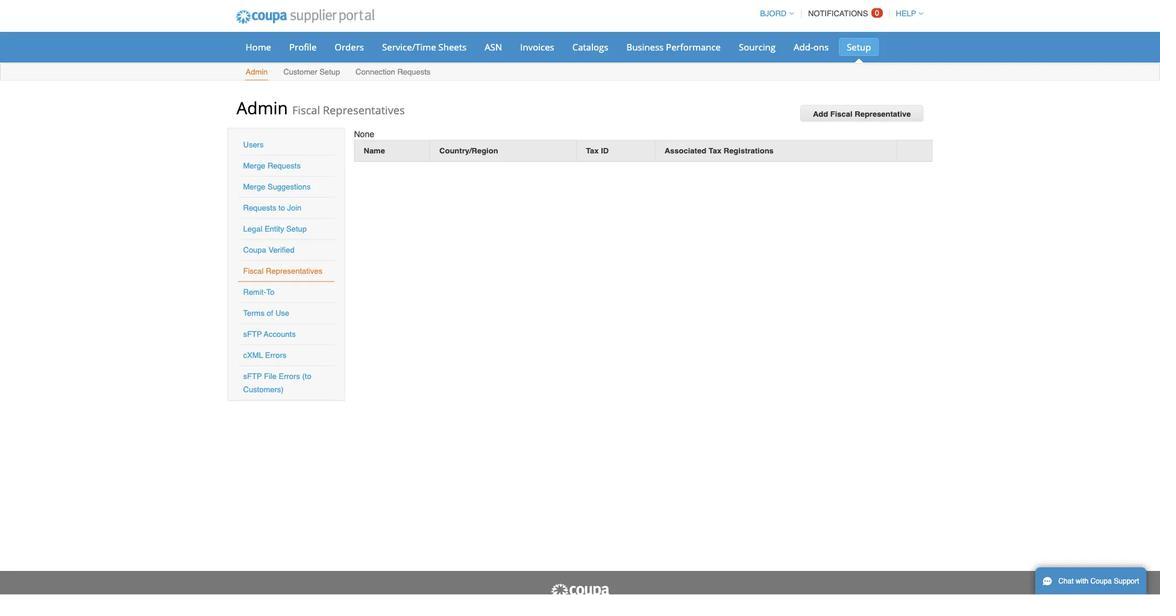 Task type: locate. For each thing, give the bounding box(es) containing it.
0 vertical spatial coupa supplier portal image
[[227, 2, 383, 32]]

sftp
[[243, 330, 262, 339], [243, 372, 262, 381]]

fiscal down customer setup link at the left top
[[292, 102, 320, 118]]

0 vertical spatial sftp
[[243, 330, 262, 339]]

1 merge from the top
[[243, 162, 265, 171]]

sftp for sftp accounts
[[243, 330, 262, 339]]

merge requests link
[[243, 162, 301, 171]]

fiscal
[[292, 102, 320, 118], [830, 110, 853, 119], [243, 267, 264, 276]]

errors left (to
[[279, 372, 300, 381]]

coupa down the legal
[[243, 246, 266, 255]]

setup right customer
[[320, 67, 340, 77]]

2 horizontal spatial fiscal
[[830, 110, 853, 119]]

1 vertical spatial requests
[[268, 162, 301, 171]]

support
[[1114, 578, 1139, 586]]

sftp file errors (to customers)
[[243, 372, 311, 395]]

merge down merge requests at left top
[[243, 183, 265, 192]]

navigation
[[755, 2, 924, 25]]

business performance
[[626, 41, 721, 53]]

1 horizontal spatial coupa
[[1091, 578, 1112, 586]]

requests for merge requests
[[268, 162, 301, 171]]

asn
[[485, 41, 502, 53]]

0 vertical spatial admin
[[246, 67, 268, 77]]

requests to join
[[243, 204, 302, 213]]

invoices link
[[512, 38, 562, 56]]

file
[[264, 372, 277, 381]]

0 horizontal spatial setup
[[286, 225, 307, 234]]

coupa right with
[[1091, 578, 1112, 586]]

setup down join
[[286, 225, 307, 234]]

merge down users link
[[243, 162, 265, 171]]

merge
[[243, 162, 265, 171], [243, 183, 265, 192]]

service/time sheets link
[[374, 38, 474, 56]]

add-ons
[[794, 41, 829, 53]]

1 horizontal spatial fiscal
[[292, 102, 320, 118]]

merge for merge requests
[[243, 162, 265, 171]]

1 vertical spatial merge
[[243, 183, 265, 192]]

requests
[[397, 67, 431, 77], [268, 162, 301, 171], [243, 204, 276, 213]]

setup
[[847, 41, 871, 53], [320, 67, 340, 77], [286, 225, 307, 234]]

1 vertical spatial coupa
[[1091, 578, 1112, 586]]

none
[[354, 129, 374, 139]]

ons
[[813, 41, 829, 53]]

coupa
[[243, 246, 266, 255], [1091, 578, 1112, 586]]

tax
[[586, 146, 599, 155], [709, 146, 721, 155]]

tax right associated
[[709, 146, 721, 155]]

1 vertical spatial errors
[[279, 372, 300, 381]]

0 horizontal spatial coupa
[[243, 246, 266, 255]]

fiscal for add
[[830, 110, 853, 119]]

merge for merge suggestions
[[243, 183, 265, 192]]

verified
[[268, 246, 295, 255]]

sftp up cxml
[[243, 330, 262, 339]]

fiscal representatives link
[[243, 267, 322, 276]]

representatives up none
[[323, 102, 405, 118]]

representatives down verified
[[266, 267, 322, 276]]

representative
[[855, 110, 911, 119]]

requests left to
[[243, 204, 276, 213]]

remit-to
[[243, 288, 275, 297]]

terms of use link
[[243, 309, 289, 318]]

2 vertical spatial requests
[[243, 204, 276, 213]]

sftp up customers)
[[243, 372, 262, 381]]

profile link
[[281, 38, 324, 56]]

suggestions
[[268, 183, 311, 192]]

0 horizontal spatial coupa supplier portal image
[[227, 2, 383, 32]]

fiscal right add
[[830, 110, 853, 119]]

admin down admin link
[[237, 96, 288, 119]]

fiscal up remit-
[[243, 267, 264, 276]]

0 vertical spatial merge
[[243, 162, 265, 171]]

representatives inside admin fiscal representatives
[[323, 102, 405, 118]]

accounts
[[264, 330, 296, 339]]

1 vertical spatial setup
[[320, 67, 340, 77]]

associated tax registrations
[[665, 146, 774, 155]]

requests up 'suggestions'
[[268, 162, 301, 171]]

name
[[364, 146, 385, 155]]

admin down 'home' "link" in the top left of the page
[[246, 67, 268, 77]]

fiscal for admin
[[292, 102, 320, 118]]

errors
[[265, 351, 286, 360], [279, 372, 300, 381]]

connection requests link
[[355, 65, 431, 80]]

admin
[[246, 67, 268, 77], [237, 96, 288, 119]]

errors down accounts
[[265, 351, 286, 360]]

2 sftp from the top
[[243, 372, 262, 381]]

terms
[[243, 309, 264, 318]]

cxml errors link
[[243, 351, 286, 360]]

1 vertical spatial coupa supplier portal image
[[550, 584, 610, 596]]

requests down service/time
[[397, 67, 431, 77]]

2 merge from the top
[[243, 183, 265, 192]]

notifications
[[808, 9, 868, 18]]

fiscal inside admin fiscal representatives
[[292, 102, 320, 118]]

representatives
[[323, 102, 405, 118], [266, 267, 322, 276]]

business performance link
[[619, 38, 729, 56]]

0 vertical spatial representatives
[[323, 102, 405, 118]]

customer setup link
[[283, 65, 341, 80]]

tax left id
[[586, 146, 599, 155]]

0 vertical spatial requests
[[397, 67, 431, 77]]

service/time sheets
[[382, 41, 467, 53]]

chat
[[1058, 578, 1074, 586]]

admin for admin fiscal representatives
[[237, 96, 288, 119]]

country/region
[[439, 146, 498, 155]]

id
[[601, 146, 609, 155]]

1 horizontal spatial tax
[[709, 146, 721, 155]]

0 vertical spatial setup
[[847, 41, 871, 53]]

1 sftp from the top
[[243, 330, 262, 339]]

sftp inside sftp file errors (to customers)
[[243, 372, 262, 381]]

0 horizontal spatial tax
[[586, 146, 599, 155]]

setup down notifications 0
[[847, 41, 871, 53]]

1 vertical spatial admin
[[237, 96, 288, 119]]

requests for connection requests
[[397, 67, 431, 77]]

home link
[[238, 38, 279, 56]]

customer
[[283, 67, 317, 77]]

coupa supplier portal image
[[227, 2, 383, 32], [550, 584, 610, 596]]

1 tax from the left
[[586, 146, 599, 155]]

1 vertical spatial sftp
[[243, 372, 262, 381]]

chat with coupa support
[[1058, 578, 1139, 586]]

catalogs link
[[565, 38, 616, 56]]

0 vertical spatial coupa
[[243, 246, 266, 255]]



Task type: describe. For each thing, give the bounding box(es) containing it.
to
[[266, 288, 275, 297]]

catalogs
[[572, 41, 608, 53]]

setup link
[[839, 38, 879, 56]]

home
[[246, 41, 271, 53]]

notifications 0
[[808, 8, 879, 18]]

associated
[[665, 146, 706, 155]]

help
[[896, 9, 916, 18]]

orders
[[335, 41, 364, 53]]

chat with coupa support button
[[1035, 568, 1146, 596]]

navigation containing notifications 0
[[755, 2, 924, 25]]

customers)
[[243, 386, 284, 395]]

merge suggestions link
[[243, 183, 311, 192]]

coupa verified
[[243, 246, 295, 255]]

2 vertical spatial setup
[[286, 225, 307, 234]]

sftp accounts link
[[243, 330, 296, 339]]

business
[[626, 41, 664, 53]]

add fiscal representative
[[813, 110, 911, 119]]

users
[[243, 140, 264, 149]]

merge suggestions
[[243, 183, 311, 192]]

sftp for sftp file errors (to customers)
[[243, 372, 262, 381]]

0
[[875, 8, 879, 17]]

sftp accounts
[[243, 330, 296, 339]]

2 horizontal spatial setup
[[847, 41, 871, 53]]

1 horizontal spatial setup
[[320, 67, 340, 77]]

sheets
[[438, 41, 467, 53]]

orders link
[[327, 38, 372, 56]]

add
[[813, 110, 828, 119]]

fiscal representatives
[[243, 267, 322, 276]]

coupa inside button
[[1091, 578, 1112, 586]]

remit-to link
[[243, 288, 275, 297]]

service/time
[[382, 41, 436, 53]]

0 horizontal spatial fiscal
[[243, 267, 264, 276]]

legal entity setup
[[243, 225, 307, 234]]

legal entity setup link
[[243, 225, 307, 234]]

merge requests
[[243, 162, 301, 171]]

add-
[[794, 41, 813, 53]]

with
[[1076, 578, 1089, 586]]

to
[[278, 204, 285, 213]]

entity
[[265, 225, 284, 234]]

add-ons link
[[786, 38, 837, 56]]

errors inside sftp file errors (to customers)
[[279, 372, 300, 381]]

of
[[267, 309, 273, 318]]

sourcing
[[739, 41, 776, 53]]

2 tax from the left
[[709, 146, 721, 155]]

coupa verified link
[[243, 246, 295, 255]]

admin link
[[245, 65, 268, 80]]

sourcing link
[[731, 38, 783, 56]]

profile
[[289, 41, 317, 53]]

cxml
[[243, 351, 263, 360]]

registrations
[[724, 146, 774, 155]]

customer setup
[[283, 67, 340, 77]]

admin for admin
[[246, 67, 268, 77]]

admin fiscal representatives
[[237, 96, 405, 119]]

1 horizontal spatial coupa supplier portal image
[[550, 584, 610, 596]]

terms of use
[[243, 309, 289, 318]]

requests to join link
[[243, 204, 302, 213]]

connection
[[356, 67, 395, 77]]

users link
[[243, 140, 264, 149]]

cxml errors
[[243, 351, 286, 360]]

add fiscal representative link
[[800, 105, 924, 122]]

bjord
[[760, 9, 787, 18]]

performance
[[666, 41, 721, 53]]

invoices
[[520, 41, 554, 53]]

remit-
[[243, 288, 266, 297]]

help link
[[890, 9, 924, 18]]

tax id
[[586, 146, 609, 155]]

use
[[275, 309, 289, 318]]

(to
[[302, 372, 311, 381]]

asn link
[[477, 38, 510, 56]]

connection requests
[[356, 67, 431, 77]]

join
[[287, 204, 302, 213]]

legal
[[243, 225, 262, 234]]

1 vertical spatial representatives
[[266, 267, 322, 276]]

0 vertical spatial errors
[[265, 351, 286, 360]]

sftp file errors (to customers) link
[[243, 372, 311, 395]]

bjord link
[[755, 9, 794, 18]]



Task type: vqa. For each thing, say whether or not it's contained in the screenshot.
'Areas Served'
no



